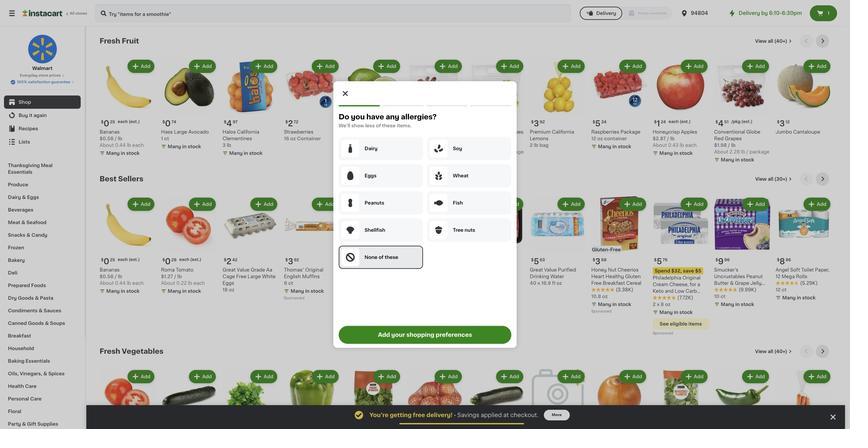 Task type: vqa. For each thing, say whether or not it's contained in the screenshot.


Task type: describe. For each thing, give the bounding box(es) containing it.
oz inside 'strawberries 16 oz container'
[[290, 137, 296, 141]]

$1.24 each (estimated) element
[[653, 117, 709, 129]]

bananas for 0
[[100, 130, 120, 135]]

butter
[[714, 281, 729, 286]]

rolls
[[796, 275, 808, 279]]

add your shopping preferences element
[[333, 81, 517, 348]]

42 inside the lime 42 1 each
[[358, 130, 364, 135]]

1 vertical spatial essentials
[[26, 359, 50, 364]]

sponsored badge image for $ 3 88
[[346, 325, 366, 329]]

grade
[[251, 268, 265, 273]]

2 inside premium california lemons 2 lb bag
[[530, 143, 533, 148]]

16.9
[[541, 281, 551, 286]]

getting
[[390, 413, 412, 418]]

show
[[351, 124, 364, 128]]

baking essentials
[[8, 359, 50, 364]]

you're getting free delivery!
[[370, 413, 453, 418]]

bananas for each (est.)
[[100, 268, 120, 273]]

premium
[[530, 130, 551, 135]]

$ for halos california clementines
[[224, 120, 227, 124]]

it
[[29, 113, 32, 118]]

ct inside thomas' original english muffins 6 ct
[[288, 281, 293, 286]]

$ for hass large avocado
[[162, 120, 165, 124]]

oils, vinegars, & spices
[[8, 372, 65, 377]]

save for 5
[[683, 269, 694, 274]]

$ 0 28 each (est.)
[[162, 258, 201, 266]]

oz inside great value grade aa cage free large white eggs 18 oz
[[229, 288, 234, 293]]

about inside 'roma tomato $1.27 / lb about 0.22 lb each'
[[161, 281, 175, 286]]

eggs inside the add your shopping preferences element
[[365, 174, 377, 178]]

candy
[[31, 233, 47, 238]]

cheerios
[[618, 268, 639, 273]]

$ 5 23 /pkg (est.)
[[408, 120, 446, 128]]

canned
[[8, 321, 27, 326]]

(40+) for fresh vegetables
[[775, 350, 787, 354]]

water
[[551, 275, 564, 279]]

goods for dry
[[18, 296, 34, 301]]

1 vertical spatial of
[[379, 255, 384, 260]]

angel
[[776, 268, 789, 273]]

$ 3 92 for premium california lemons
[[531, 120, 545, 128]]

view all (40+) for vegetables
[[755, 350, 787, 354]]

frozen
[[8, 246, 24, 250]]

$4.81 per package (estimated) element
[[468, 117, 525, 129]]

view all (40+) button for fresh vegetables
[[753, 345, 795, 359]]

/pkg inside $4.51 per package (estimated) element
[[731, 120, 741, 124]]

view all (40+) button for fresh fruit
[[753, 35, 795, 48]]

bananas $0.58 / lb about 0.44 lb each for each (est.)
[[100, 268, 144, 286]]

$ for honey nut cheerios heart healthy gluten free breakfast cereal
[[593, 258, 595, 262]]

recipes link
[[4, 122, 81, 136]]

$5.72 element
[[468, 255, 525, 267]]

delivery for delivery by 6:10-6:30pm
[[739, 11, 760, 16]]

gluten
[[625, 275, 641, 279]]

carb
[[686, 289, 697, 294]]

ct right '10'
[[721, 295, 726, 299]]

have
[[366, 114, 384, 121]]

product group containing 22
[[407, 197, 463, 303]]

of inside 'do you have any allergies? we'll show less of these items.'
[[376, 124, 381, 128]]

3 inside halos california clementines 3 lb
[[223, 143, 226, 148]]

$0.58 for each (est.)
[[100, 275, 114, 279]]

$ inside $ 5 23 /pkg (est.)
[[408, 120, 411, 124]]

spend for 3
[[348, 269, 363, 274]]

$ 0 25 each (est.) for 0
[[101, 120, 140, 128]]

walmart link
[[28, 35, 57, 72]]

product group containing 1
[[653, 58, 709, 158]]

$ for premium california lemons
[[531, 120, 534, 124]]

great value purified drinking water 40 x 16.9 fl oz
[[530, 268, 576, 286]]

2.4
[[422, 150, 430, 154]]

seedless inside green seedless grapes bag
[[484, 130, 505, 135]]

grapes inside green seedless grapes bag
[[507, 130, 524, 135]]

$0.28 each (estimated) element
[[161, 255, 217, 267]]

1 inside button
[[828, 11, 830, 16]]

more
[[552, 414, 562, 417]]

select-
[[425, 268, 442, 273]]

lb inside halos california clementines 3 lb
[[227, 143, 231, 148]]

lime 42 1 each
[[346, 130, 364, 141]]

eggs inside great value grade aa cage free large white eggs 18 oz
[[223, 281, 234, 286]]

1 vertical spatial breakfast
[[8, 334, 31, 339]]

allergies?
[[401, 114, 437, 121]]

$ for lime 42
[[347, 120, 349, 124]]

lb inside premium california lemons 2 lb bag
[[534, 143, 538, 148]]

100%
[[17, 80, 27, 84]]

dairy for dairy
[[365, 146, 378, 151]]

72
[[294, 120, 298, 124]]

premium california lemons 2 lb bag
[[530, 130, 574, 148]]

oz right 10.8
[[602, 295, 608, 299]]

3 for jumbo cantaloupe
[[780, 120, 785, 128]]

baking
[[8, 359, 24, 364]]

supplies
[[37, 422, 58, 427]]

free inside great value grade aa cage free large white eggs 18 oz
[[236, 275, 247, 279]]

5 for $ 5 23 /pkg (est.)
[[411, 120, 416, 128]]

view for 8
[[755, 177, 767, 182]]

applied
[[481, 413, 502, 418]]

sponsored badge image for $ 3 68
[[591, 310, 611, 314]]

beverages
[[8, 208, 33, 213]]

100% satisfaction guarantee button
[[10, 78, 74, 85]]

$ 0 25 each (est.) for each (est.)
[[101, 258, 140, 266]]

service type group
[[580, 7, 672, 20]]

1 inside the hass large avocado 1 ct
[[161, 137, 163, 141]]

value for 2
[[237, 268, 250, 273]]

bakery link
[[4, 254, 81, 267]]

bag
[[468, 137, 478, 141]]

california for halos california clementines 3 lb
[[237, 130, 259, 135]]

best
[[100, 176, 117, 183]]

1 inside the lime 42 1 each
[[346, 137, 347, 141]]

essentials inside thanksgiving meal essentials
[[8, 170, 32, 175]]

2 left 72
[[288, 120, 293, 128]]

view for 3
[[755, 39, 767, 44]]

meat
[[8, 221, 20, 225]]

(est.) inside $1.24 each (estimated) element
[[680, 120, 691, 124]]

22
[[411, 258, 421, 266]]

party
[[8, 422, 21, 427]]

value for 5
[[544, 268, 557, 273]]

oils, vinegars, & spices link
[[4, 368, 81, 381]]

100% satisfaction guarantee
[[17, 80, 70, 84]]

each (est.)
[[669, 120, 691, 124]]

container
[[297, 137, 321, 141]]

tree nuts
[[453, 228, 475, 233]]

oz inside raspberries package 12 oz container
[[597, 137, 603, 141]]

red inside sun harvest seedless red grapes $2.18 / lb about 2.4 lb / package
[[407, 137, 416, 141]]

3 for premium california lemons
[[534, 120, 539, 128]]

care for health care
[[25, 385, 37, 389]]

satisfaction
[[28, 80, 50, 84]]

product group containing 8
[[776, 197, 832, 303]]

raspberries package 12 oz container
[[591, 130, 641, 141]]

each inside honeycrisp apples $2.87 / lb about 0.43 lb each
[[685, 143, 697, 148]]

grapes inside conventional globe red grapes $1.98 / lb about 2.28 lb / package
[[725, 137, 742, 141]]

sellers
[[118, 176, 143, 183]]

philadelphia original cream cheese, for a keto and low carb lifestyle
[[653, 276, 701, 301]]

each inside 'roma tomato $1.27 / lb about 0.22 lb each'
[[193, 281, 205, 286]]

80%/20%
[[468, 275, 491, 279]]

$ for great value grade aa cage free large white eggs
[[224, 258, 227, 262]]

meal
[[41, 163, 53, 168]]

oz inside great value purified drinking water 40 x 16.9 fl oz
[[557, 281, 562, 286]]

smucker's uncrustables peanut butter & grape jelly sandwich
[[714, 268, 763, 293]]

3 for honey nut cheerios heart healthy gluten free breakfast cereal
[[595, 258, 601, 266]]

pasta
[[40, 296, 53, 301]]

fresh fruit
[[100, 38, 139, 45]]

•
[[454, 413, 456, 418]]

1 vertical spatial eggs
[[27, 195, 39, 200]]

soy
[[453, 146, 462, 151]]

spend for 5
[[655, 269, 670, 274]]

fresh vegetables
[[100, 348, 163, 355]]

& left the spices
[[43, 372, 47, 377]]

savings
[[457, 413, 479, 418]]

oz down 'lifestyle'
[[665, 303, 671, 307]]

1 inside product group
[[657, 120, 660, 128]]

you
[[351, 114, 365, 121]]

sandwich
[[714, 288, 737, 293]]

2 item carousel region from the top
[[100, 173, 832, 340]]

everyday
[[20, 74, 38, 77]]

12 inside raspberries package 12 oz container
[[591, 137, 596, 141]]

all stores
[[70, 12, 87, 15]]

treatment tracker modal dialog
[[86, 406, 845, 430]]

soft
[[790, 268, 800, 273]]

$ 4 97
[[224, 120, 238, 128]]

about 2.43 lb / package
[[468, 150, 524, 154]]

prices
[[49, 74, 61, 77]]

& inside 'link'
[[45, 321, 49, 326]]

towels
[[422, 275, 438, 279]]

green seedless grapes bag
[[468, 130, 524, 141]]

green
[[468, 130, 483, 135]]

42 inside $ 2 42
[[232, 258, 237, 262]]

do
[[339, 114, 349, 121]]

items.
[[397, 124, 412, 128]]

$ 0 33
[[347, 120, 361, 128]]

free inside honey nut cheerios heart healthy gluten free breakfast cereal
[[591, 281, 602, 286]]

$5 for 5
[[695, 269, 701, 274]]

$ for raspberries package
[[593, 120, 595, 124]]

4 for $ 4 97
[[227, 120, 232, 128]]

these inside 'do you have any allergies? we'll show less of these items.'
[[382, 124, 396, 128]]

2 down 'lifestyle'
[[653, 303, 656, 307]]

1 vertical spatial x
[[657, 303, 660, 307]]

cereal
[[626, 281, 642, 286]]

97
[[233, 120, 238, 124]]

nuts
[[465, 228, 475, 233]]

(est.) inside $ 0 28 each (est.)
[[190, 258, 201, 262]]

cantaloupe
[[793, 130, 820, 135]]

x inside great value purified drinking water 40 x 16.9 fl oz
[[538, 281, 540, 286]]

great for 5
[[530, 268, 543, 273]]

18 inside 22 18
[[422, 258, 426, 262]]

$ for thomas' original english muffins
[[285, 258, 288, 262]]

canned goods & soups
[[8, 321, 65, 326]]

dry
[[8, 296, 17, 301]]



Task type: locate. For each thing, give the bounding box(es) containing it.
$5 down none of these
[[388, 269, 394, 274]]

& left 'pasta'
[[35, 296, 39, 301]]

1 vertical spatial $ 3 92
[[285, 258, 299, 266]]

5 for $ 5 63
[[534, 258, 539, 266]]

sponsored badge image for $ 3 92
[[284, 297, 304, 301]]

1 horizontal spatial grapes
[[507, 130, 524, 135]]

great for 2
[[223, 268, 236, 273]]

great inside great value grade aa cage free large white eggs 18 oz
[[223, 268, 236, 273]]

(30+)
[[775, 177, 787, 182]]

25 for 0
[[110, 120, 115, 124]]

1 bananas from the top
[[100, 130, 120, 135]]

1 (40+) from the top
[[775, 39, 787, 44]]

3 package from the left
[[439, 150, 459, 154]]

view all (30+)
[[755, 177, 787, 182]]

68
[[601, 258, 607, 262]]

ct down the mega on the bottom of the page
[[782, 288, 787, 293]]

of right less
[[376, 124, 381, 128]]

fresh left vegetables
[[100, 348, 120, 355]]

25 for each (est.)
[[110, 258, 115, 262]]

x
[[538, 281, 540, 286], [657, 303, 660, 307]]

0 horizontal spatial spend
[[348, 269, 363, 274]]

0 horizontal spatial 8
[[661, 303, 664, 307]]

large inside the hass large avocado 1 ct
[[174, 130, 187, 135]]

chuck,
[[481, 268, 497, 273]]

again
[[34, 113, 47, 118]]

1 vertical spatial free
[[236, 275, 247, 279]]

5 for $ 5 34
[[595, 120, 601, 128]]

0 vertical spatial large
[[174, 130, 187, 135]]

party & gift supplies
[[8, 422, 58, 427]]

1 horizontal spatial $ 3 92
[[531, 120, 545, 128]]

3 for spend $20, save $5
[[349, 258, 355, 266]]

grapes
[[507, 130, 524, 135], [725, 137, 742, 141], [418, 137, 435, 141]]

sun
[[407, 130, 416, 135]]

2 seedless from the left
[[437, 130, 458, 135]]

$0.25 each (estimated) element
[[100, 117, 156, 129], [100, 255, 156, 267]]

ct down hass
[[164, 137, 169, 141]]

dairy down less
[[365, 146, 378, 151]]

essentials up oils, vinegars, & spices
[[26, 359, 50, 364]]

original inside thomas' original english muffins 6 ct
[[305, 268, 323, 273]]

1 vertical spatial view
[[755, 177, 767, 182]]

2 0.44 from the top
[[115, 281, 126, 286]]

walmart
[[32, 66, 52, 71]]

great up drinking
[[530, 268, 543, 273]]

goods for canned
[[28, 321, 44, 326]]

2 $0.58 from the top
[[100, 275, 114, 279]]

2 x 8 oz
[[653, 303, 671, 307]]

original inside philadelphia original cream cheese, for a keto and low carb lifestyle
[[683, 276, 701, 281]]

1 horizontal spatial 42
[[358, 130, 364, 135]]

breakfast up household
[[8, 334, 31, 339]]

0 vertical spatial $ 0 25 each (est.)
[[101, 120, 140, 128]]

white
[[262, 275, 276, 279]]

value inside great value grade aa cage free large white eggs 18 oz
[[237, 268, 250, 273]]

package
[[621, 130, 641, 135]]

$ inside the $ 3 88
[[347, 258, 349, 262]]

$ inside $ 0 74
[[162, 120, 165, 124]]

& left sauces
[[39, 309, 43, 314]]

healthy
[[606, 275, 624, 279]]

0 horizontal spatial great
[[223, 268, 236, 273]]

seedless down $5.23 per package (estimated) element
[[437, 130, 458, 135]]

0 vertical spatial (40+)
[[775, 39, 787, 44]]

1 horizontal spatial 18
[[422, 258, 426, 262]]

2 value from the left
[[237, 268, 250, 273]]

2 horizontal spatial free
[[610, 248, 621, 252]]

1 horizontal spatial free
[[591, 281, 602, 286]]

california inside halos california clementines 3 lb
[[237, 130, 259, 135]]

1 vertical spatial 0.44
[[115, 281, 126, 286]]

1 $0.58 from the top
[[100, 137, 114, 141]]

1 view all (40+) from the top
[[755, 39, 787, 44]]

2 4 from the left
[[227, 120, 232, 128]]

red inside conventional globe red grapes $1.98 / lb about 2.28 lb / package
[[714, 137, 724, 141]]

1 horizontal spatial /pkg
[[731, 120, 741, 124]]

breakfast down healthy
[[603, 281, 625, 286]]

large down 74
[[174, 130, 187, 135]]

5 left 76
[[657, 258, 662, 266]]

0 horizontal spatial 18
[[223, 288, 228, 293]]

fresh for fresh fruit
[[100, 38, 120, 45]]

about inside honeycrisp apples $2.87 / lb about 0.43 lb each
[[653, 143, 667, 148]]

0 horizontal spatial $ 3 92
[[285, 258, 299, 266]]

42 up cage
[[232, 258, 237, 262]]

1 view all (40+) button from the top
[[753, 35, 795, 48]]

1 horizontal spatial 4
[[718, 120, 724, 128]]

$0.25 each (estimated) element for 0
[[100, 117, 156, 129]]

care
[[25, 385, 37, 389], [30, 397, 42, 402]]

$5 up a
[[695, 269, 701, 274]]

save for 3
[[376, 269, 387, 274]]

2
[[288, 120, 293, 128], [530, 143, 533, 148], [227, 258, 232, 266], [653, 303, 656, 307]]

12 inside angel soft toilet paper, 12 mega rolls
[[776, 275, 781, 279]]

$ inside $ 5 76
[[654, 258, 657, 262]]

items
[[689, 322, 702, 327]]

care up the floral link
[[30, 397, 42, 402]]

1 save from the left
[[376, 269, 387, 274]]

5 left 23
[[411, 120, 416, 128]]

add inside button
[[378, 333, 390, 338]]

everyday store prices link
[[20, 73, 65, 78]]

3 all from the top
[[768, 350, 773, 354]]

3 left 88
[[349, 258, 355, 266]]

1 $0.25 each (estimated) element from the top
[[100, 117, 156, 129]]

(7.72k)
[[677, 296, 693, 301]]

5 for $ 5 76
[[657, 258, 662, 266]]

3 left 68
[[595, 258, 601, 266]]

1 vertical spatial dairy
[[8, 195, 21, 200]]

$ inside $ 9 96
[[716, 258, 718, 262]]

0 horizontal spatial /pkg
[[425, 120, 434, 124]]

of right "none"
[[379, 255, 384, 260]]

1 item carousel region from the top
[[100, 35, 832, 167]]

original for cheese,
[[683, 276, 701, 281]]

red down sun
[[407, 137, 416, 141]]

2 bananas $0.58 / lb about 0.44 lb each from the top
[[100, 268, 144, 286]]

instacart logo image
[[23, 9, 62, 17]]

seedless down "$4.81 per package (estimated)" element
[[484, 130, 505, 135]]

$ inside $ 3 12
[[777, 120, 780, 124]]

2 vertical spatial view
[[755, 350, 767, 354]]

10
[[714, 295, 720, 299]]

0 vertical spatial 92
[[540, 120, 545, 124]]

dairy & eggs
[[8, 195, 39, 200]]

each inside $ 0 28 each (est.)
[[179, 258, 189, 262]]

aa
[[266, 268, 272, 273]]

1 horizontal spatial delivery
[[739, 11, 760, 16]]

10.8
[[591, 295, 601, 299]]

jumbo cantaloupe
[[776, 130, 820, 135]]

0 vertical spatial item carousel region
[[100, 35, 832, 167]]

6:10-
[[769, 11, 782, 16]]

$ inside $ 4 97
[[224, 120, 227, 124]]

3 up premium
[[534, 120, 539, 128]]

all
[[70, 12, 74, 15]]

goods down prepared foods
[[18, 296, 34, 301]]

great inside great value purified drinking water 40 x 16.9 fl oz
[[530, 268, 543, 273]]

view all (30+) button
[[753, 173, 795, 186]]

breakfast inside honey nut cheerios heart healthy gluten free breakfast cereal
[[603, 281, 625, 286]]

none
[[365, 255, 378, 260]]

1 vertical spatial $0.58
[[100, 275, 114, 279]]

$1.98
[[714, 143, 727, 148]]

2 view all (40+) button from the top
[[753, 345, 795, 359]]

1 bananas $0.58 / lb about 0.44 lb each from the top
[[100, 130, 144, 148]]

oz right 16
[[290, 137, 296, 141]]

2 $0.25 each (estimated) element from the top
[[100, 255, 156, 267]]

california for premium california lemons 2 lb bag
[[552, 130, 574, 135]]

essentials down the thanksgiving
[[8, 170, 32, 175]]

1 vertical spatial fresh
[[100, 348, 120, 355]]

1 25 from the top
[[110, 120, 115, 124]]

1 4 from the left
[[718, 120, 724, 128]]

0 horizontal spatial large
[[174, 130, 187, 135]]

frozen link
[[4, 242, 81, 254]]

red
[[714, 137, 724, 141], [407, 137, 416, 141]]

all for 8
[[768, 177, 773, 182]]

thanksgiving meal essentials
[[8, 163, 53, 175]]

1 vertical spatial view all (40+)
[[755, 350, 787, 354]]

0 horizontal spatial delivery
[[596, 11, 616, 16]]

3
[[534, 120, 539, 128], [780, 120, 785, 128], [223, 143, 226, 148], [288, 258, 293, 266], [349, 258, 355, 266], [595, 258, 601, 266]]

$ 3 92 up premium
[[531, 120, 545, 128]]

value up water
[[544, 268, 557, 273]]

low
[[675, 289, 685, 294]]

original up for
[[683, 276, 701, 281]]

bakery
[[8, 258, 25, 263]]

$ for jumbo cantaloupe
[[777, 120, 780, 124]]

soups
[[50, 321, 65, 326]]

eggs down produce link
[[27, 195, 39, 200]]

dairy inside the add your shopping preferences element
[[365, 146, 378, 151]]

eggs down cage
[[223, 281, 234, 286]]

1 vertical spatial view all (40+) button
[[753, 345, 795, 359]]

free
[[610, 248, 621, 252], [236, 275, 247, 279], [591, 281, 602, 286]]

$0.25 each (estimated) element for each (est.)
[[100, 255, 156, 267]]

tree
[[453, 228, 464, 233]]

2 red from the left
[[407, 137, 416, 141]]

package inside sun harvest seedless red grapes $2.18 / lb about 2.4 lb / package
[[439, 150, 459, 154]]

2.43
[[484, 150, 494, 154]]

None search field
[[95, 4, 571, 23]]

4 for $ 4 51
[[718, 120, 724, 128]]

& right meat
[[21, 221, 25, 225]]

18 right 22
[[422, 258, 426, 262]]

$ for spend $20, save $5
[[347, 258, 349, 262]]

0 horizontal spatial breakfast
[[8, 334, 31, 339]]

1 horizontal spatial great
[[530, 268, 543, 273]]

1 package from the left
[[504, 150, 524, 154]]

2 vertical spatial free
[[591, 281, 602, 286]]

grapes down "$4.81 per package (estimated)" element
[[507, 130, 524, 135]]

0 vertical spatial essentials
[[8, 170, 32, 175]]

california right premium
[[552, 130, 574, 135]]

add button
[[128, 60, 154, 72], [190, 60, 215, 72], [251, 60, 277, 72], [313, 60, 338, 72], [374, 60, 400, 72], [435, 60, 461, 72], [497, 60, 523, 72], [558, 60, 584, 72], [620, 60, 646, 72], [681, 60, 707, 72], [743, 60, 768, 72], [804, 60, 830, 72], [128, 199, 154, 211], [190, 199, 215, 211], [251, 199, 277, 211], [313, 199, 338, 211], [435, 199, 461, 211], [497, 199, 523, 211], [558, 199, 584, 211], [620, 199, 646, 211], [681, 199, 707, 211], [743, 199, 768, 211], [804, 199, 830, 211], [128, 371, 154, 383], [190, 371, 215, 383], [251, 371, 277, 383], [313, 371, 338, 383], [374, 371, 400, 383], [435, 371, 461, 383], [497, 371, 523, 383], [558, 371, 584, 383], [620, 371, 646, 383], [681, 371, 707, 383], [743, 371, 768, 383], [804, 371, 830, 383]]

about inside sun harvest seedless red grapes $2.18 / lb about 2.4 lb / package
[[407, 150, 421, 154]]

2 view from the top
[[755, 177, 767, 182]]

save right $32,
[[683, 269, 694, 274]]

1 all from the top
[[768, 39, 773, 44]]

0 vertical spatial 8
[[780, 258, 785, 266]]

1 horizontal spatial california
[[552, 130, 574, 135]]

2 great from the left
[[223, 268, 236, 273]]

product group containing 9
[[714, 197, 770, 310]]

2 $5 from the left
[[695, 269, 701, 274]]

1 horizontal spatial breakfast
[[603, 281, 625, 286]]

3 down halos at the top left of the page
[[223, 143, 226, 148]]

free
[[413, 413, 425, 418]]

1 red from the left
[[714, 137, 724, 141]]

1 vertical spatial goods
[[28, 321, 44, 326]]

2 bananas from the top
[[100, 268, 120, 273]]

delivery inside button
[[596, 11, 616, 16]]

grapes inside sun harvest seedless red grapes $2.18 / lb about 2.4 lb / package
[[418, 137, 435, 141]]

0 horizontal spatial eggs
[[27, 195, 39, 200]]

and
[[665, 289, 674, 294]]

delivery!
[[426, 413, 453, 418]]

dairy
[[365, 146, 378, 151], [8, 195, 21, 200]]

0 vertical spatial view all (40+) button
[[753, 35, 795, 48]]

smucker's
[[714, 268, 739, 273]]

$ for angel soft toilet paper, 12 mega rolls
[[777, 258, 780, 262]]

package right the 2.4
[[439, 150, 459, 154]]

(est.) inside $4.51 per package (estimated) element
[[742, 120, 753, 124]]

item carousel region
[[100, 35, 832, 167], [100, 173, 832, 340], [100, 345, 832, 430]]

0 horizontal spatial seedless
[[437, 130, 458, 135]]

1 /pkg from the left
[[731, 120, 741, 124]]

do you have any allergies? we'll show less of these items.
[[339, 114, 437, 128]]

$ 3 92
[[531, 120, 545, 128], [285, 258, 299, 266]]

1 horizontal spatial value
[[544, 268, 557, 273]]

delivery for delivery
[[596, 11, 616, 16]]

0 horizontal spatial california
[[237, 130, 259, 135]]

$5 for 3
[[388, 269, 394, 274]]

2 vertical spatial item carousel region
[[100, 345, 832, 430]]

2 fresh from the top
[[100, 348, 120, 355]]

$ inside $ 8 86
[[777, 258, 780, 262]]

/ inside honeycrisp apples $2.87 / lb about 0.43 lb each
[[667, 137, 669, 141]]

92 up premium
[[540, 120, 545, 124]]

18 down cage
[[223, 288, 228, 293]]

$ inside $ 0 33
[[347, 120, 349, 124]]

dairy down the produce
[[8, 195, 21, 200]]

2 up cage
[[227, 258, 232, 266]]

2 california from the left
[[237, 130, 259, 135]]

about
[[100, 143, 114, 148], [653, 143, 667, 148], [468, 150, 483, 154], [714, 150, 729, 154], [407, 150, 421, 154], [100, 281, 114, 286], [161, 281, 175, 286]]

0 vertical spatial bananas $0.58 / lb about 0.44 lb each
[[100, 130, 144, 148]]

1 view from the top
[[755, 39, 767, 44]]

0
[[104, 120, 109, 128], [165, 120, 171, 128], [349, 120, 355, 128], [104, 258, 109, 266], [165, 258, 171, 266]]

3 view from the top
[[755, 350, 767, 354]]

0 vertical spatial dairy
[[365, 146, 378, 151]]

3 item carousel region from the top
[[100, 345, 832, 430]]

1 vertical spatial these
[[385, 255, 398, 260]]

0 vertical spatial 18
[[422, 258, 426, 262]]

2 all from the top
[[768, 177, 773, 182]]

wheat
[[453, 174, 469, 178]]

spend down the $ 3 88
[[348, 269, 363, 274]]

strawberries
[[284, 130, 314, 135]]

0.44 for each (est.)
[[115, 281, 126, 286]]

0 horizontal spatial red
[[407, 137, 416, 141]]

1 horizontal spatial 92
[[540, 120, 545, 124]]

all inside popup button
[[768, 177, 773, 182]]

x down 'lifestyle'
[[657, 303, 660, 307]]

value left grade
[[237, 268, 250, 273]]

0 horizontal spatial grapes
[[418, 137, 435, 141]]

96
[[724, 258, 730, 262]]

0 horizontal spatial 42
[[232, 258, 237, 262]]

0 vertical spatial breakfast
[[603, 281, 625, 286]]

1 vertical spatial 25
[[110, 258, 115, 262]]

/ inside 'roma tomato $1.27 / lb about 0.22 lb each'
[[174, 275, 176, 279]]

1 vertical spatial large
[[248, 275, 261, 279]]

package down green seedless grapes bag
[[504, 150, 524, 154]]

oz right the fl at bottom right
[[557, 281, 562, 286]]

2 save from the left
[[683, 269, 694, 274]]

free down heart
[[591, 281, 602, 286]]

1 horizontal spatial red
[[714, 137, 724, 141]]

sponsored badge image
[[284, 297, 304, 301], [591, 310, 611, 314], [346, 325, 366, 329], [653, 332, 673, 336]]

honeycrisp apples $2.87 / lb about 0.43 lb each
[[653, 130, 697, 148]]

1 value from the left
[[544, 268, 557, 273]]

1 vertical spatial $0.25 each (estimated) element
[[100, 255, 156, 267]]

$ 3 92 for thomas' original english muffins
[[285, 258, 299, 266]]

1 horizontal spatial 8
[[780, 258, 785, 266]]

$ inside $ 3 68
[[593, 258, 595, 262]]

0 horizontal spatial x
[[538, 281, 540, 286]]

24
[[661, 120, 666, 124]]

1 $ 0 25 each (est.) from the top
[[101, 120, 140, 128]]

toilet
[[801, 268, 814, 273]]

2 $ 0 25 each (est.) from the top
[[101, 258, 140, 266]]

$ inside $ 2 72
[[285, 120, 288, 124]]

meat & seafood
[[8, 221, 47, 225]]

& inside smucker's uncrustables peanut butter & grape jelly sandwich
[[730, 281, 734, 286]]

oz down cage
[[229, 288, 234, 293]]

92 for thomas' original english muffins
[[294, 258, 299, 262]]

size
[[447, 268, 457, 273]]

6
[[284, 281, 287, 286]]

goods inside 'link'
[[28, 321, 44, 326]]

$5.23 per package (estimated) element
[[407, 117, 463, 129]]

free up nut
[[610, 248, 621, 252]]

0 vertical spatial bananas
[[100, 130, 120, 135]]

5 left 34
[[595, 120, 601, 128]]

conventional globe red grapes $1.98 / lb about 2.28 lb / package
[[714, 130, 770, 154]]

5 left 63
[[534, 258, 539, 266]]

& left soups
[[45, 321, 49, 326]]

2 horizontal spatial grapes
[[725, 137, 742, 141]]

free right cage
[[236, 275, 247, 279]]

1 $5 from the left
[[388, 269, 394, 274]]

roma tomato $1.27 / lb about 0.22 lb each
[[161, 268, 205, 286]]

fresh for fresh vegetables
[[100, 348, 120, 355]]

92
[[540, 120, 545, 124], [294, 258, 299, 262]]

angel soft toilet paper, 12 mega rolls
[[776, 268, 830, 279]]

view all (40+) for fruit
[[755, 39, 787, 44]]

/pkg right 23
[[425, 120, 434, 124]]

beverages link
[[4, 204, 81, 217]]

0 horizontal spatial 92
[[294, 258, 299, 262]]

$ inside $ 4 51
[[716, 120, 718, 124]]

red up $1.98
[[714, 137, 724, 141]]

42 down show
[[358, 130, 364, 135]]

1 seedless from the left
[[484, 130, 505, 135]]

3 up thomas'
[[288, 258, 293, 266]]

beef chuck, ground, 80%/20% button
[[468, 197, 525, 296]]

0 vertical spatial of
[[376, 124, 381, 128]]

$ for spend $32, save $5
[[654, 258, 657, 262]]

2 down the lemons
[[530, 143, 533, 148]]

globe
[[746, 130, 761, 135]]

$20,
[[364, 269, 375, 274]]

2 vertical spatial all
[[768, 350, 773, 354]]

conventional
[[714, 130, 745, 135]]

$ 5 76
[[654, 258, 668, 266]]

grapes down harvest
[[418, 137, 435, 141]]

(40+) for fresh fruit
[[775, 39, 787, 44]]

1 vertical spatial 42
[[232, 258, 237, 262]]

0.44 for 0
[[115, 143, 126, 148]]

8
[[780, 258, 785, 266], [661, 303, 664, 307]]

(est.) inside $ 5 23 /pkg (est.)
[[435, 120, 446, 124]]

original for muffins
[[305, 268, 323, 273]]

spend up philadelphia at right
[[655, 269, 670, 274]]

package inside conventional globe red grapes $1.98 / lb about 2.28 lb / package
[[750, 150, 770, 154]]

peanut
[[746, 275, 763, 279]]

package down globe
[[750, 150, 770, 154]]

$ inside "$ 5 34"
[[593, 120, 595, 124]]

walmart logo image
[[28, 35, 57, 64]]

0 vertical spatial 42
[[358, 130, 364, 135]]

product group
[[100, 58, 156, 158], [161, 58, 217, 151], [223, 58, 279, 158], [284, 58, 340, 142], [346, 58, 402, 151], [407, 58, 463, 165], [468, 58, 525, 165], [530, 58, 586, 149], [591, 58, 648, 151], [653, 58, 709, 158], [714, 58, 770, 165], [776, 58, 832, 136], [100, 197, 156, 296], [161, 197, 217, 296], [223, 197, 279, 294], [284, 197, 340, 302], [346, 197, 402, 331], [407, 197, 463, 303], [468, 197, 525, 296], [530, 197, 586, 287], [591, 197, 648, 316], [653, 197, 709, 337], [714, 197, 770, 310], [776, 197, 832, 303], [100, 369, 156, 430], [161, 369, 217, 430], [223, 369, 279, 430], [284, 369, 340, 430], [346, 369, 402, 430], [407, 369, 463, 430], [468, 369, 525, 430], [530, 369, 586, 430], [591, 369, 648, 430], [653, 369, 709, 430], [714, 369, 770, 430], [776, 369, 832, 430]]

& down uncrustables
[[730, 281, 734, 286]]

1 california from the left
[[552, 130, 574, 135]]

/pkg right 51 on the top of page
[[731, 120, 741, 124]]

12 inside $ 3 12
[[786, 120, 790, 124]]

& left candy in the left bottom of the page
[[26, 233, 30, 238]]

large inside great value grade aa cage free large white eggs 18 oz
[[248, 275, 261, 279]]

ct right '6'
[[288, 281, 293, 286]]

0 horizontal spatial value
[[237, 268, 250, 273]]

checkout.
[[510, 413, 539, 418]]

you're
[[370, 413, 389, 418]]

74
[[171, 120, 176, 124]]

& left gift
[[22, 422, 26, 427]]

3 for thomas' original english muffins
[[288, 258, 293, 266]]

2 horizontal spatial package
[[750, 150, 770, 154]]

value inside great value purified drinking water 40 x 16.9 fl oz
[[544, 268, 557, 273]]

$0.58 for 0
[[100, 137, 114, 141]]

$ 3 92 up thomas'
[[285, 258, 299, 266]]

item carousel region containing fresh vegetables
[[100, 345, 832, 430]]

these down any
[[382, 124, 396, 128]]

1 horizontal spatial large
[[248, 275, 261, 279]]

1 vertical spatial care
[[30, 397, 42, 402]]

0 vertical spatial these
[[382, 124, 396, 128]]

each inside the lime 42 1 each
[[349, 137, 360, 141]]

& up beverages
[[22, 195, 26, 200]]

$ for strawberries
[[285, 120, 288, 124]]

1 vertical spatial $ 0 25 each (est.)
[[101, 258, 140, 266]]

$ inside $ 1 24
[[654, 120, 657, 124]]

1 vertical spatial all
[[768, 177, 773, 182]]

view inside popup button
[[755, 177, 767, 182]]

about inside conventional globe red grapes $1.98 / lb about 2.28 lb / package
[[714, 150, 729, 154]]

0 vertical spatial fresh
[[100, 38, 120, 45]]

california up clementines
[[237, 130, 259, 135]]

$ for great value purified drinking water
[[531, 258, 534, 262]]

1 vertical spatial 92
[[294, 258, 299, 262]]

dairy for dairy & eggs
[[8, 195, 21, 200]]

0 vertical spatial x
[[538, 281, 540, 286]]

1 horizontal spatial x
[[657, 303, 660, 307]]

grapes down conventional at the right
[[725, 137, 742, 141]]

oz down raspberries
[[597, 137, 603, 141]]

/pkg inside $ 5 23 /pkg (est.)
[[425, 120, 434, 124]]

0 vertical spatial goods
[[18, 296, 34, 301]]

jumbo
[[776, 130, 792, 135]]

1 horizontal spatial save
[[683, 269, 694, 274]]

0 vertical spatial $0.58
[[100, 137, 114, 141]]

1 spend from the left
[[348, 269, 363, 274]]

bananas $0.58 / lb about 0.44 lb each for 0
[[100, 130, 144, 148]]

12 ct
[[776, 288, 787, 293]]

large down grade
[[248, 275, 261, 279]]

$ inside $ 2 42
[[224, 258, 227, 262]]

x right 40
[[538, 281, 540, 286]]

1 vertical spatial bananas
[[100, 268, 120, 273]]

1 horizontal spatial dairy
[[365, 146, 378, 151]]

these right "none"
[[385, 255, 398, 260]]

honey nut cheerios heart healthy gluten free breakfast cereal
[[591, 268, 642, 286]]

2 view all (40+) from the top
[[755, 350, 787, 354]]

seedless
[[484, 130, 505, 135], [437, 130, 458, 135]]

great up cage
[[223, 268, 236, 273]]

by
[[761, 11, 768, 16]]

1 horizontal spatial package
[[504, 150, 524, 154]]

0 vertical spatial free
[[610, 248, 621, 252]]

all for 3
[[768, 39, 773, 44]]

92 up thomas'
[[294, 258, 299, 262]]

ct inside the hass large avocado 1 ct
[[164, 137, 169, 141]]

1 vertical spatial original
[[683, 276, 701, 281]]

0 vertical spatial original
[[305, 268, 323, 273]]

3 up 'jumbo'
[[780, 120, 785, 128]]

18 inside great value grade aa cage free large white eggs 18 oz
[[223, 288, 228, 293]]

2 25 from the top
[[110, 258, 115, 262]]

main content containing 0
[[86, 27, 845, 430]]

4 left 97
[[227, 120, 232, 128]]

delivery by 6:10-6:30pm link
[[728, 9, 802, 17]]

california inside premium california lemons 2 lb bag
[[552, 130, 574, 135]]

2 package from the left
[[750, 150, 770, 154]]

$ inside $ 5 63
[[531, 258, 534, 262]]

0 horizontal spatial $5
[[388, 269, 394, 274]]

goods down condiments & sauces
[[28, 321, 44, 326]]

$4.51 per package (estimated) element
[[714, 117, 770, 129]]

heart
[[591, 275, 605, 279]]

delivery by 6:10-6:30pm
[[739, 11, 802, 16]]

save right $20,
[[376, 269, 387, 274]]

1 vertical spatial bananas $0.58 / lb about 0.44 lb each
[[100, 268, 144, 286]]

8 down 'lifestyle'
[[661, 303, 664, 307]]

0 vertical spatial view all (40+)
[[755, 39, 787, 44]]

eggs up peanuts
[[365, 174, 377, 178]]

8 left 86
[[780, 258, 785, 266]]

health care
[[8, 385, 37, 389]]

2 horizontal spatial eggs
[[365, 174, 377, 178]]

care down vinegars,
[[25, 385, 37, 389]]

$ inside $ 0 28 each (est.)
[[162, 258, 165, 262]]

51
[[724, 120, 729, 124]]

$ for smucker's uncrustables peanut butter & grape jelly sandwich
[[716, 258, 718, 262]]

2 spend from the left
[[655, 269, 670, 274]]

1 horizontal spatial original
[[683, 276, 701, 281]]

care for personal care
[[30, 397, 42, 402]]

we'll
[[339, 124, 350, 128]]

92 for premium california lemons
[[540, 120, 545, 124]]

1 0.44 from the top
[[115, 143, 126, 148]]

2 /pkg from the left
[[425, 120, 434, 124]]

seedless inside sun harvest seedless red grapes $2.18 / lb about 2.4 lb / package
[[437, 130, 458, 135]]

1 horizontal spatial eggs
[[223, 281, 234, 286]]

0 horizontal spatial package
[[439, 150, 459, 154]]

42
[[358, 130, 364, 135], [232, 258, 237, 262]]

1 great from the left
[[530, 268, 543, 273]]

main content
[[86, 27, 845, 430]]

4 left 51 on the top of page
[[718, 120, 724, 128]]

recipes
[[19, 127, 38, 131]]

original up muffins
[[305, 268, 323, 273]]

fresh left fruit
[[100, 38, 120, 45]]

2 (40+) from the top
[[775, 350, 787, 354]]

0 vertical spatial $0.25 each (estimated) element
[[100, 117, 156, 129]]

spices
[[48, 372, 65, 377]]

1 horizontal spatial seedless
[[484, 130, 505, 135]]

1 fresh from the top
[[100, 38, 120, 45]]



